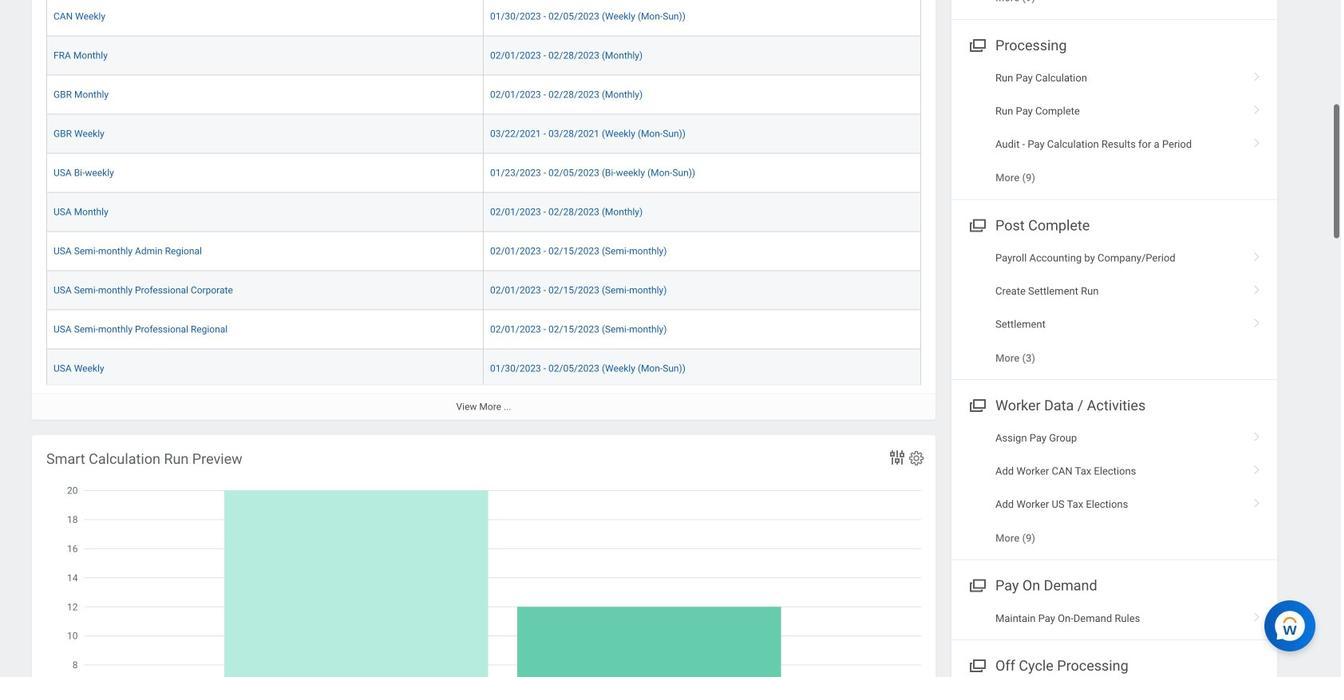 Task type: vqa. For each thing, say whether or not it's contained in the screenshot.
Configure Recruiting Source Effectiveness image
no



Task type: describe. For each thing, give the bounding box(es) containing it.
4 chevron right image from the top
[[1247, 460, 1268, 476]]

configure and view chart data image
[[888, 448, 907, 467]]

1 menu group image from the top
[[966, 214, 988, 235]]

1 row from the top
[[46, 0, 922, 36]]

1 chevron right image from the top
[[1247, 99, 1268, 115]]

3 chevron right image from the top
[[1247, 279, 1268, 295]]

6 row from the top
[[46, 193, 922, 232]]

2 chevron right image from the top
[[1247, 246, 1268, 262]]

2 row from the top
[[46, 36, 922, 75]]

7 row from the top
[[46, 232, 922, 271]]

5 chevron right image from the top
[[1247, 607, 1268, 623]]

3 chevron right image from the top
[[1247, 313, 1268, 329]]

2 menu group image from the top
[[966, 654, 988, 676]]

1 list from the top
[[952, 61, 1278, 194]]

4 row from the top
[[46, 114, 922, 154]]

4 chevron right image from the top
[[1247, 427, 1268, 443]]



Task type: locate. For each thing, give the bounding box(es) containing it.
chevron right image
[[1247, 66, 1268, 82], [1247, 246, 1268, 262], [1247, 313, 1268, 329], [1247, 460, 1268, 476], [1247, 607, 1268, 623]]

2 vertical spatial menu group image
[[966, 574, 988, 595]]

1 chevron right image from the top
[[1247, 66, 1268, 82]]

2 menu group image from the top
[[966, 394, 988, 415]]

2 chevron right image from the top
[[1247, 132, 1268, 148]]

configure smart calculation run preview image
[[908, 450, 926, 467]]

5 row from the top
[[46, 154, 922, 193]]

1 menu group image from the top
[[966, 33, 988, 55]]

2 vertical spatial list
[[952, 422, 1278, 555]]

list
[[952, 61, 1278, 194], [952, 242, 1278, 375], [952, 422, 1278, 555]]

1 vertical spatial menu group image
[[966, 394, 988, 415]]

regular payroll processing element
[[32, 0, 936, 420]]

3 menu group image from the top
[[966, 574, 988, 595]]

3 list from the top
[[952, 422, 1278, 555]]

3 row from the top
[[46, 75, 922, 114]]

menu group image
[[966, 33, 988, 55], [966, 394, 988, 415], [966, 574, 988, 595]]

5 chevron right image from the top
[[1247, 493, 1268, 509]]

10 row from the top
[[46, 349, 922, 388]]

menu group image
[[966, 214, 988, 235], [966, 654, 988, 676]]

0 vertical spatial menu group image
[[966, 33, 988, 55]]

chevron right image
[[1247, 99, 1268, 115], [1247, 132, 1268, 148], [1247, 279, 1268, 295], [1247, 427, 1268, 443], [1247, 493, 1268, 509]]

1 vertical spatial list
[[952, 242, 1278, 375]]

menu group image for 3rd list from the top of the page
[[966, 394, 988, 415]]

0 vertical spatial menu group image
[[966, 214, 988, 235]]

8 row from the top
[[46, 271, 922, 310]]

row
[[46, 0, 922, 36], [46, 36, 922, 75], [46, 75, 922, 114], [46, 114, 922, 154], [46, 154, 922, 193], [46, 193, 922, 232], [46, 232, 922, 271], [46, 271, 922, 310], [46, 310, 922, 349], [46, 349, 922, 388]]

menu group image for first list
[[966, 33, 988, 55]]

2 list from the top
[[952, 242, 1278, 375]]

smart calculation run preview element
[[32, 435, 936, 677]]

1 vertical spatial menu group image
[[966, 654, 988, 676]]

9 row from the top
[[46, 310, 922, 349]]

0 vertical spatial list
[[952, 61, 1278, 194]]



